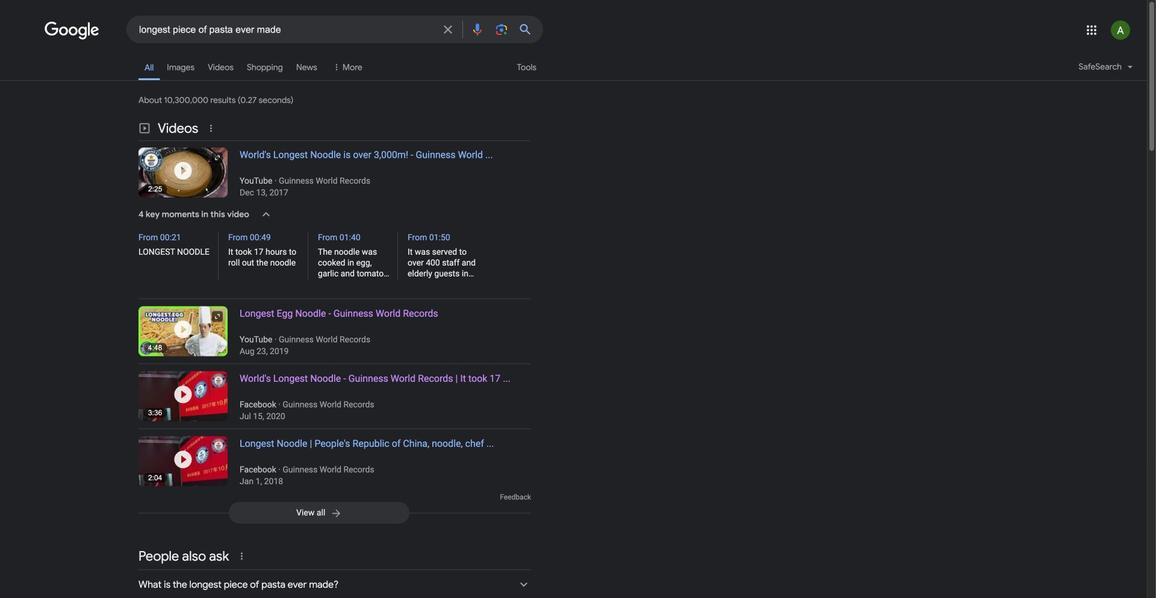Task type: describe. For each thing, give the bounding box(es) containing it.
Search text field
[[139, 23, 434, 38]]



Task type: locate. For each thing, give the bounding box(es) containing it.
search by image image
[[495, 22, 509, 37]]

navigation
[[0, 53, 1148, 87]]

1 heading from the top
[[228, 148, 531, 198]]

search by voice image
[[471, 22, 485, 37]]

heading
[[228, 148, 531, 198], [228, 306, 531, 356], [228, 371, 531, 421], [228, 437, 531, 487]]

None search field
[[0, 15, 543, 43]]

3 heading from the top
[[228, 371, 531, 421]]

google image
[[45, 22, 100, 40]]

2 heading from the top
[[228, 306, 531, 356]]

4 heading from the top
[[228, 437, 531, 487]]



Task type: vqa. For each thing, say whether or not it's contained in the screenshot.
2nd heading from the top of the page
yes



